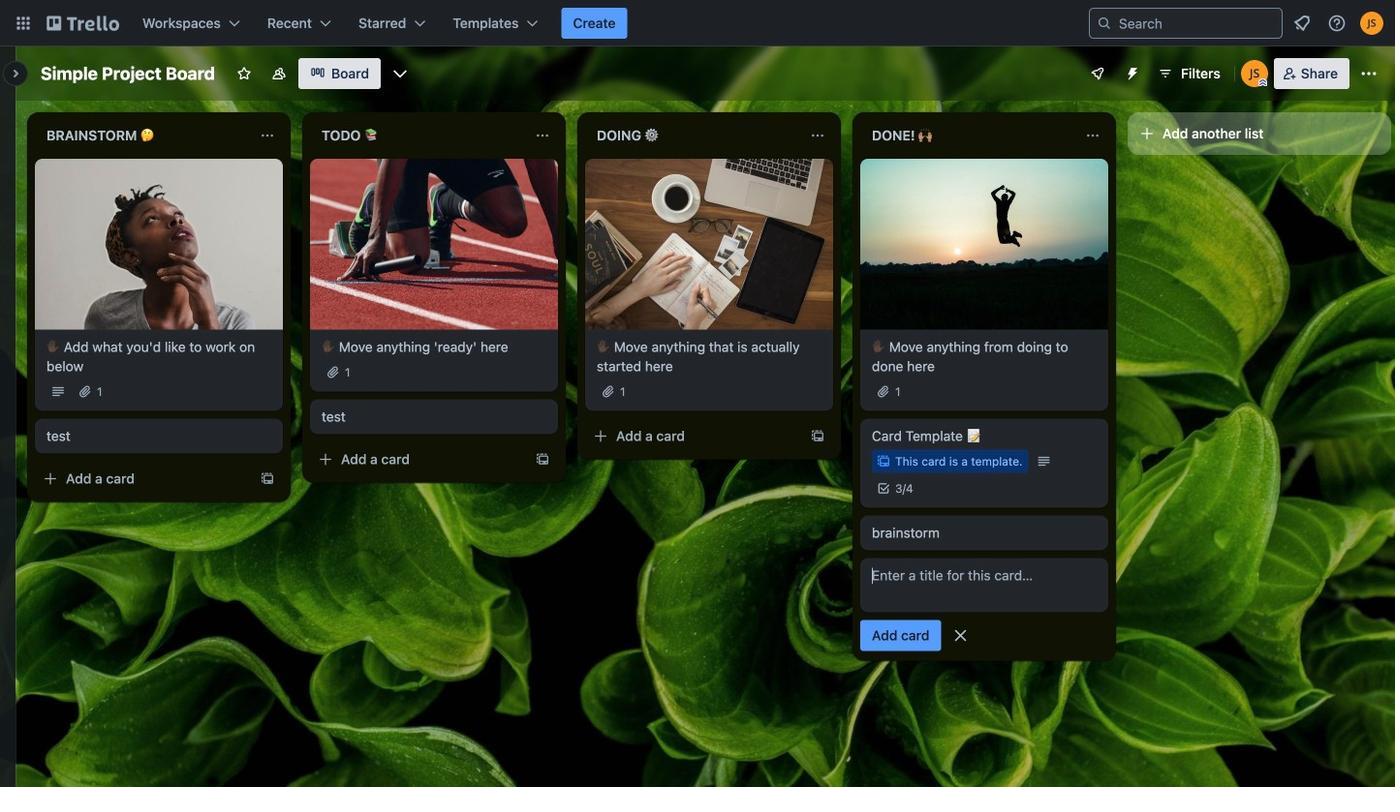 Task type: vqa. For each thing, say whether or not it's contained in the screenshot.
Cancel image
yes



Task type: describe. For each thing, give the bounding box(es) containing it.
create from template… image
[[535, 452, 550, 468]]

1 horizontal spatial john smith (johnsmith38824343) image
[[1361, 12, 1384, 35]]

0 horizontal spatial john smith (johnsmith38824343) image
[[1241, 60, 1268, 87]]

back to home image
[[47, 8, 119, 39]]

open information menu image
[[1328, 14, 1347, 33]]

Board name text field
[[31, 58, 225, 89]]

search image
[[1097, 16, 1113, 31]]

this member is an admin of this board. image
[[1259, 79, 1267, 87]]

1 horizontal spatial create from template… image
[[810, 429, 826, 445]]

1 vertical spatial create from template… image
[[260, 472, 275, 487]]



Task type: locate. For each thing, give the bounding box(es) containing it.
customize views image
[[391, 64, 410, 83]]

show menu image
[[1360, 64, 1379, 83]]

workspace visible image
[[271, 66, 287, 81]]

power ups image
[[1090, 66, 1106, 81]]

automation image
[[1117, 58, 1145, 85]]

0 notifications image
[[1291, 12, 1314, 35]]

create from template… image
[[810, 429, 826, 445], [260, 472, 275, 487]]

Enter a title for this card… text field
[[861, 559, 1109, 613]]

1 vertical spatial john smith (johnsmith38824343) image
[[1241, 60, 1268, 87]]

primary element
[[0, 0, 1396, 47]]

None text field
[[35, 120, 252, 151], [310, 120, 527, 151], [585, 120, 802, 151], [861, 120, 1078, 151], [35, 120, 252, 151], [310, 120, 527, 151], [585, 120, 802, 151], [861, 120, 1078, 151]]

john smith (johnsmith38824343) image
[[1361, 12, 1384, 35], [1241, 60, 1268, 87]]

0 vertical spatial create from template… image
[[810, 429, 826, 445]]

Search field
[[1113, 10, 1282, 37]]

star or unstar board image
[[236, 66, 252, 81]]

john smith (johnsmith38824343) image down search field
[[1241, 60, 1268, 87]]

cancel image
[[951, 627, 971, 646]]

0 horizontal spatial create from template… image
[[260, 472, 275, 487]]

0 vertical spatial john smith (johnsmith38824343) image
[[1361, 12, 1384, 35]]

john smith (johnsmith38824343) image right open information menu icon
[[1361, 12, 1384, 35]]



